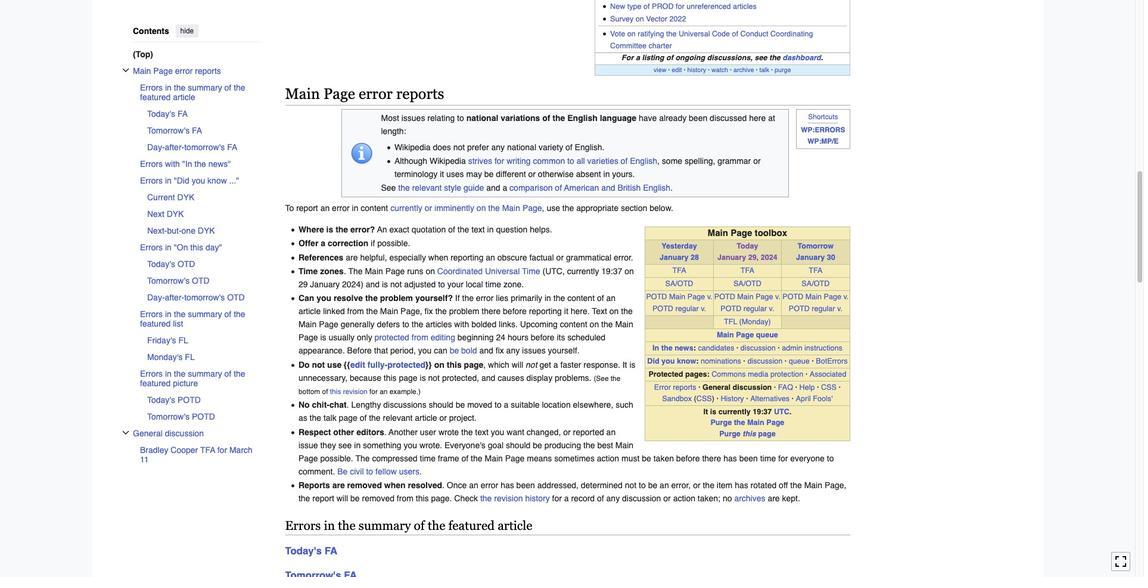 Task type: vqa. For each thing, say whether or not it's contained in the screenshot.
.
yes



Task type: locate. For each thing, give the bounding box(es) containing it.
day- down 'tomorrow's fa'
[[147, 142, 165, 152]]

for left march
[[217, 445, 227, 455]]

1 horizontal spatial articles
[[733, 2, 757, 10]]

tfa link down yesterday january 28
[[673, 266, 686, 275]]

1 vertical spatial discussion link
[[748, 356, 783, 365]]

"in
[[182, 159, 192, 168]]

an inside if the error lies primarily in the content of an article linked from the main page, fix the problem there before reporting it here. text on the main page generally defers to the articles with bolded links. upcoming content on the main page is usually only
[[607, 293, 616, 303]]

coordinating
[[771, 29, 813, 38]]

page, down everyone
[[825, 480, 847, 490]]

page up example.)
[[399, 373, 418, 383]]

january inside yesterday january 28
[[660, 253, 689, 262]]

(see the bottom of
[[299, 374, 621, 396]]

talk inside . lengthy discussions should be moved to a suitable location elsewhere, such as the talk page of the relevant article or project.
[[324, 413, 337, 423]]

3 tfa link from the left
[[809, 266, 823, 275]]

errors inside errors in the summary of the featured list
[[140, 309, 163, 319]]

2 x small image from the top
[[122, 429, 129, 436]]

you up }}
[[418, 346, 432, 355]]

summary inside errors in the summary of the featured picture
[[188, 369, 222, 378]]

sa/otd down 28
[[666, 279, 694, 288]]

summary down day-after-tomorrow's otd link
[[188, 309, 222, 319]]

in inside , some spelling, grammar or terminology it uses may be different or otherwise absent in yours.
[[604, 169, 610, 179]]

featured for today's potd
[[140, 378, 170, 388]]

monday's fl link
[[147, 348, 261, 365]]

1 potd regular v. link from the left
[[653, 304, 706, 313]]

general discussion down tomorrow's potd
[[133, 428, 204, 438]]

in inside if the error lies primarily in the content of an article linked from the main page, fix the problem there before reporting it here. text on the main page generally defers to the articles with bolded links. upcoming content on the main page is usually only
[[545, 293, 551, 303]]

view link
[[654, 66, 667, 73]]

news
[[675, 343, 694, 352]]

0 horizontal spatial css link
[[697, 394, 712, 403]]

see up talk link
[[755, 53, 767, 62]]

main-page-toolbox-label navigation
[[645, 227, 850, 441]]

been inside . once an error has been addressed, determined not to be an error, or the item has rotated off the main page, the report will be removed from this page. check
[[517, 480, 535, 490]]

issue
[[299, 440, 318, 450]]

reports are removed when resolved
[[299, 480, 442, 490]]

to inside . lengthy discussions should be moved to a suitable location elsewhere, such as the talk page of the relevant article or project.
[[495, 400, 502, 410]]

tfa down yesterday january 28
[[673, 266, 686, 275]]

an inside . another user wrote the text you want changed, or reported an issue they see in something you wrote. everyone's goal should be producing the best main page possible. the compressed time frame of the main page means sometimes action must be taken before there has been time for everyone to comment.
[[607, 427, 616, 437]]

1 horizontal spatial history
[[688, 66, 706, 73]]

error,
[[672, 480, 691, 490]]

of inside if the error lies primarily in the content of an article linked from the main page, fix the problem there before reporting it here. text on the main page generally defers to the articles with bolded links. upcoming content on the main page is usually only
[[597, 293, 604, 303]]

1 vertical spatial action
[[673, 494, 696, 503]]

been up the revision history 'link'
[[517, 480, 535, 490]]

vector
[[646, 14, 668, 23]]

1 vertical spatial fl
[[185, 352, 194, 362]]

reports up sandbox
[[673, 383, 697, 392]]

fa
[[177, 109, 188, 118], [192, 125, 202, 135], [227, 142, 237, 152], [325, 545, 337, 557]]

of inside errors in the summary of the featured list
[[224, 309, 231, 319]]

1 vertical spatial will
[[337, 494, 348, 503]]

of inside . another user wrote the text you want changed, or reported an issue they see in something you wrote. everyone's goal should be producing the best main page possible. the compressed time frame of the main page means sometimes action must be taken before there has been time for everyone to comment.
[[462, 453, 469, 463]]

january inside tomorrow january 30
[[796, 253, 825, 262]]

1 vertical spatial there
[[702, 453, 721, 463]]

errors for errors in the summary of the featured list
[[140, 309, 163, 319]]

on inside new type of prod for unreferenced articles survey on vector 2022
[[636, 14, 644, 23]]

0 horizontal spatial sa/otd
[[666, 279, 694, 288]]

article
[[173, 92, 195, 102], [299, 307, 321, 316], [415, 413, 437, 423], [498, 519, 533, 533]]

for up lengthy
[[370, 387, 378, 396]]

any for prefer
[[491, 142, 505, 152]]

0 horizontal spatial when
[[384, 480, 406, 490]]

been up rotated
[[740, 453, 758, 463]]

1 horizontal spatial today's fa
[[285, 545, 337, 557]]

revision for the
[[494, 494, 523, 503]]

time zones . the main page runs on coordinated universal time
[[299, 266, 540, 276]]

, some spelling, grammar or terminology it uses may be different or otherwise absent in yours.
[[395, 156, 761, 179]]

reporting up "coordinated" on the top of the page
[[451, 252, 484, 262]]

1 day- from the top
[[147, 142, 165, 152]]

0 horizontal spatial use
[[327, 360, 342, 369]]

in down reports
[[324, 519, 335, 533]]

3 january from the left
[[796, 253, 825, 262]]

reports
[[299, 480, 330, 490]]

of down 'resolved'
[[414, 519, 425, 533]]

summary for list
[[188, 309, 222, 319]]

it
[[623, 360, 627, 369], [704, 407, 708, 416]]

queue down (monday)
[[756, 330, 778, 339]]

unnecessary,
[[299, 373, 348, 383]]

0 horizontal spatial potd regular v. link
[[653, 304, 706, 313]]

picture
[[173, 378, 198, 388]]

2 horizontal spatial ,
[[658, 156, 660, 166]]

, left which
[[484, 360, 486, 369]]

errors for errors with "in the news"
[[140, 159, 163, 168]]

time down coordinated universal time link
[[486, 280, 501, 289]]

2 vertical spatial been
[[517, 480, 535, 490]]

to left all
[[568, 156, 575, 166]]

from inside if the error lies primarily in the content of an article linked from the main page, fix the problem there before reporting it here. text on the main page generally defers to the articles with bolded links. upcoming content on the main page is usually only
[[347, 307, 364, 316]]

0 horizontal spatial been
[[517, 480, 535, 490]]

today's potd
[[147, 395, 200, 404]]

in down varieties
[[604, 169, 610, 179]]

page inside get a faster response. it is unnecessary, because this page is not protected, and causes display problems.
[[399, 373, 418, 383]]

not inside . once an error has been addressed, determined not to be an error, or the item has rotated off the main page, the report will be removed from this page. check
[[625, 480, 637, 490]]

main page error reports link
[[133, 62, 261, 79]]

1 vertical spatial any
[[506, 346, 520, 355]]

page, inside . once an error has been addressed, determined not to be an error, or the item has rotated off the main page, the report will be removed from this page. check
[[825, 480, 847, 490]]

2 horizontal spatial sa/otd link
[[802, 279, 830, 288]]

1 horizontal spatial reporting
[[529, 307, 562, 316]]

0 vertical spatial it
[[440, 169, 444, 179]]

tfl
[[724, 317, 738, 326]]

1 horizontal spatial time
[[522, 266, 540, 276]]

the inside . another user wrote the text you want changed, or reported an issue they see in something you wrote. everyone's goal should be producing the best main page possible. the compressed time frame of the main page means sometimes action must be taken before there has been time for everyone to comment.
[[356, 453, 370, 463]]

in inside errors in the summary of the featured picture
[[165, 369, 171, 378]]

know
[[677, 356, 696, 365]]

2 vertical spatial content
[[560, 320, 588, 329]]

report inside . once an error has been addressed, determined not to be an error, or the item has rotated off the main page, the report will be removed from this page. check
[[312, 494, 334, 503]]

after- for fa
[[165, 142, 184, 152]]

general discussion inside main-page-toolbox-label navigation
[[703, 383, 772, 392]]

errors for errors in the summary of the featured picture
[[140, 369, 163, 378]]

potd regular v. link
[[653, 304, 706, 313], [721, 304, 775, 313], [789, 304, 843, 313]]

any right prefer in the top of the page
[[491, 142, 505, 152]]

admin instructions link
[[782, 343, 843, 352]]

2 horizontal spatial regular
[[812, 304, 835, 313]]

1 vertical spatial page,
[[825, 480, 847, 490]]

0 vertical spatial css link
[[821, 383, 837, 392]]

1 vertical spatial ,
[[542, 203, 545, 213]]

2 tomorrow's from the top
[[147, 276, 189, 285]]

0 vertical spatial today's fa link
[[147, 105, 261, 122]]

0 horizontal spatial general discussion
[[133, 428, 204, 438]]

1 horizontal spatial page,
[[825, 480, 847, 490]]

after- down tomorrow's otd
[[165, 292, 184, 302]]

discussion
[[741, 343, 776, 352], [748, 356, 783, 365], [733, 383, 772, 392], [165, 428, 204, 438], [622, 494, 661, 503]]

news"
[[208, 159, 231, 168]]

0 vertical spatial fix
[[425, 307, 433, 316]]

english.
[[575, 142, 605, 152]]

edit link
[[672, 66, 682, 73]]

main page queue
[[717, 330, 778, 339]]

not inside (utc, currently 19:37 on 29 january 2024) and is not adjusted to your local time zone.
[[390, 280, 402, 289]]

tomorrow's for tomorrow's fa
[[184, 142, 225, 152]]

in inside . another user wrote the text you want changed, or reported an issue they see in something you wrote. everyone's goal should be producing the best main page possible. the compressed time frame of the main page means sometimes action must be taken before there has been time for everyone to comment.
[[354, 440, 361, 450]]

0 vertical spatial universal
[[679, 29, 710, 38]]

regular up news
[[676, 304, 699, 313]]

errors for errors in the summary of the featured article
[[140, 83, 163, 92]]

0 horizontal spatial action
[[597, 453, 619, 463]]

in up error?
[[352, 203, 359, 213]]

pages
[[686, 370, 707, 378]]

january for tomorrow
[[796, 253, 825, 262]]

tomorrow's potd link
[[147, 408, 261, 425]]

1 tfa link from the left
[[673, 266, 686, 275]]

articles inside if the error lies primarily in the content of an article linked from the main page, fix the problem there before reporting it here. text on the main page generally defers to the articles with bolded links. upcoming content on the main page is usually only
[[426, 320, 452, 329]]

0 vertical spatial general discussion
[[703, 383, 772, 392]]

new
[[610, 2, 625, 10]]

general down protected pages commons media protection
[[703, 383, 731, 392]]

it inside , some spelling, grammar or terminology it uses may be different or otherwise absent in yours.
[[440, 169, 444, 179]]

page, down yourself?
[[401, 307, 422, 316]]

on inside (utc, currently 19:37 on 29 january 2024) and is not adjusted to your local time zone.
[[625, 266, 634, 276]]

potd main page v. potd main page v. potd main page v.
[[646, 292, 849, 301]]

1 january from the left
[[660, 253, 689, 262]]

main inside the it is currently 19:37 utc . purge the main page purge this page
[[748, 418, 765, 427]]

watch
[[712, 66, 728, 73]]

on right runs
[[426, 266, 435, 276]]

wikipedia up 'uses'
[[430, 156, 466, 166]]

css down pages
[[697, 394, 712, 403]]

1 vertical spatial problem
[[449, 307, 479, 316]]

page,
[[401, 307, 422, 316], [825, 480, 847, 490]]

discussions,
[[707, 53, 753, 62]]

with left the ""in"
[[165, 159, 180, 168]]

0 vertical spatial discussion link
[[741, 343, 776, 352]]

january inside today january 29, 2024
[[718, 253, 746, 262]]

be bold and fix any issues yourself.
[[450, 346, 580, 355]]

although
[[395, 156, 428, 166]]

an up the text
[[607, 293, 616, 303]]

0 horizontal spatial possible.
[[320, 453, 353, 463]]

}}
[[426, 360, 432, 369]]

tomorrow's down tomorrow's otd link
[[184, 292, 225, 302]]

0 horizontal spatial potd regular v.
[[653, 304, 706, 313]]

1 horizontal spatial are
[[346, 252, 358, 262]]

problem inside if the error lies primarily in the content of an article linked from the main page, fix the problem there before reporting it here. text on the main page generally defers to the articles with bolded links. upcoming content on the main page is usually only
[[449, 307, 479, 316]]

purge down the history
[[711, 418, 732, 427]]

1 horizontal spatial time
[[486, 280, 501, 289]]

3 regular from the left
[[812, 304, 835, 313]]

1 vertical spatial tomorrow's
[[184, 292, 225, 302]]

1 vertical spatial articles
[[426, 320, 452, 329]]

1 horizontal spatial currently
[[567, 266, 599, 276]]

are down "off"
[[768, 494, 780, 503]]

english up below.
[[643, 183, 671, 193]]

before down the upcoming
[[531, 333, 555, 342]]

dyk for next dyk
[[166, 209, 184, 218]]

a inside the 'where is the error? an exact quotation of the text in question helps. offer a correction if possible. references are helpful, especially when reporting an obscure factual or grammatical error.'
[[321, 239, 325, 248]]

css link
[[821, 383, 837, 392], [697, 394, 712, 403]]

today's potd link
[[147, 391, 261, 408]]

of inside . lengthy discussions should be moved to a suitable location elsewhere, such as the talk page of the relevant article or project.
[[360, 413, 367, 423]]

currently up exact
[[391, 203, 423, 213]]

0 horizontal spatial reporting
[[451, 252, 484, 262]]

an up where
[[320, 203, 330, 213]]

0 horizontal spatial universal
[[485, 266, 520, 276]]

0 horizontal spatial general discussion link
[[133, 425, 261, 441]]

2 horizontal spatial before
[[676, 453, 700, 463]]

x small image for main
[[122, 66, 129, 74]]

featured inside errors in the summary of the featured list
[[140, 319, 170, 328]]

you inside main-page-toolbox-label navigation
[[662, 356, 675, 365]]

adjusted
[[404, 280, 436, 289]]

featured for today's fa
[[140, 92, 170, 102]]

when inside the 'where is the error? an exact quotation of the text in question helps. offer a correction if possible. references are helpful, especially when reporting an obscure factual or grammatical error.'
[[428, 252, 448, 262]]

1 vertical spatial history
[[525, 494, 550, 503]]

19:37 inside (utc, currently 19:37 on 29 january 2024) and is not adjusted to your local time zone.
[[602, 266, 623, 276]]

to inside . another user wrote the text you want changed, or reported an issue they see in something you wrote. everyone's goal should be producing the best main page possible. the compressed time frame of the main page means sometimes action must be taken before there has been time for everyone to comment.
[[827, 453, 834, 463]]

x small image
[[122, 66, 129, 74], [122, 429, 129, 436]]

been right "already"
[[689, 113, 708, 123]]

any down determined
[[607, 494, 620, 503]]

issues right most
[[402, 113, 425, 123]]

possible. inside the 'where is the error? an exact quotation of the text in question helps. offer a correction if possible. references are helpful, especially when reporting an obscure factual or grammatical error.'
[[377, 239, 410, 248]]

errors
[[140, 83, 163, 92], [140, 159, 163, 168], [140, 176, 163, 185], [140, 242, 163, 252], [140, 309, 163, 319], [140, 369, 163, 378], [285, 519, 321, 533]]

fl for friday's fl
[[178, 335, 188, 345]]

tomorrow's down today's potd
[[147, 412, 189, 421]]

1 vertical spatial with
[[454, 320, 469, 329]]

any for fix
[[506, 346, 520, 355]]

sa/otd for first the sa/otd link from left
[[666, 279, 694, 288]]

3 potd main page v. link from the left
[[783, 292, 849, 301]]

should
[[429, 400, 454, 410], [506, 440, 531, 450]]

revision down 'because'
[[343, 387, 368, 396]]

dyk for current dyk
[[177, 192, 194, 202]]

this revision for an example.)
[[330, 387, 421, 396]]

2 regular from the left
[[744, 304, 767, 313]]

will
[[512, 360, 523, 369], [337, 494, 348, 503]]

1 horizontal spatial see
[[755, 53, 767, 62]]

0 vertical spatial css
[[821, 383, 837, 392]]

you inside beginning 24 hours before its scheduled appearance. before that period, you can
[[418, 346, 432, 355]]

an left error,
[[660, 480, 669, 490]]

not left adjusted
[[390, 280, 402, 289]]

common
[[533, 156, 565, 166]]

an inside the 'where is the error? an exact quotation of the text in question helps. offer a correction if possible. references are helpful, especially when reporting an obscure factual or grammatical error.'
[[486, 252, 495, 262]]

are down correction
[[346, 252, 358, 262]]

0 vertical spatial see
[[755, 53, 767, 62]]

nominations
[[701, 356, 741, 365]]

period,
[[390, 346, 416, 355]]

grammatical
[[566, 252, 612, 262]]

otd down the today's otd link
[[192, 276, 209, 285]]

to up the revision history for a record of any discussion or action taken; no archives are kept. in the bottom of the page
[[639, 480, 646, 490]]

fully-
[[368, 360, 388, 369]]

page inside main page error reports link
[[153, 66, 173, 75]]

discussion down commons media protection link on the right
[[733, 383, 772, 392]]

general discussion link up history link at the right of page
[[703, 383, 772, 392]]

is right where
[[326, 225, 333, 234]]

after- for otd
[[165, 292, 184, 302]]

text inside the 'where is the error? an exact quotation of the text in question helps. offer a correction if possible. references are helpful, especially when reporting an obscure factual or grammatical error.'
[[472, 225, 485, 234]]

2 time from the left
[[522, 266, 540, 276]]

it inside if the error lies primarily in the content of an article linked from the main page, fix the problem there before reporting it here. text on the main page generally defers to the articles with bolded links. upcoming content on the main page is usually only
[[564, 307, 569, 316]]

time up 29 january
[[299, 266, 318, 276]]

which
[[488, 360, 510, 369]]

an up best
[[607, 427, 616, 437]]

relevant down terminology at the top
[[412, 183, 442, 193]]

universal down obscure
[[485, 266, 520, 276]]

featured up today's potd
[[140, 378, 170, 388]]

with up beginning
[[454, 320, 469, 329]]

1 vertical spatial text
[[475, 427, 489, 437]]

before inside beginning 24 hours before its scheduled appearance. before that period, you can
[[531, 333, 555, 342]]

2 vertical spatial from
[[397, 494, 414, 503]]

0 horizontal spatial revision
[[343, 387, 368, 396]]

1 vertical spatial content
[[568, 293, 595, 303]]

boterrors link
[[816, 356, 848, 365]]

or up wrote
[[440, 413, 447, 423]]

uses
[[446, 169, 464, 179]]

removed down civil
[[347, 480, 382, 490]]

this inside the it is currently 19:37 utc . purge the main page purge this page
[[743, 429, 756, 438]]

english up english.
[[568, 113, 598, 123]]

or up 'comparison' at the top left
[[528, 169, 536, 179]]

2 horizontal spatial sa/otd
[[802, 279, 830, 288]]

the revision history link
[[480, 494, 550, 503]]

1 vertical spatial it
[[704, 407, 708, 416]]

sa/otd for 2nd the sa/otd link from the right
[[734, 279, 762, 288]]

did you know nominations
[[648, 356, 741, 365]]

protected down "period,"
[[388, 360, 426, 369]]

reports up relating
[[396, 85, 444, 102]]

possible. inside . another user wrote the text you want changed, or reported an issue they see in something you wrote. everyone's goal should be producing the best main page possible. the compressed time frame of the main page means sometimes action must be taken before there has been time for everyone to comment.
[[320, 453, 353, 463]]

universal inside vote on ratifying the universal code of conduct coordinating committee charter for a listing of ongoing discussions, see the dashboard . view edit history watch archive talk purge
[[679, 29, 710, 38]]

0 vertical spatial been
[[689, 113, 708, 123]]

be inside . lengthy discussions should be moved to a suitable location elsewhere, such as the talk page of the relevant article or project.
[[456, 400, 465, 410]]

there up bolded in the bottom left of the page
[[482, 307, 501, 316]]

summary down the monday's fl link
[[188, 369, 222, 378]]

1 horizontal spatial it
[[564, 307, 569, 316]]

1 horizontal spatial there
[[702, 453, 721, 463]]

3 potd regular v. from the left
[[789, 304, 843, 313]]

regular up instructions at the right bottom
[[812, 304, 835, 313]]

1 vertical spatial possible.
[[320, 453, 353, 463]]

1 tomorrow's from the top
[[184, 142, 225, 152]]

action down error,
[[673, 494, 696, 503]]

be right can
[[450, 346, 459, 355]]

note
[[797, 109, 850, 149]]

to right everyone
[[827, 453, 834, 463]]

1 horizontal spatial any
[[506, 346, 520, 355]]

note containing shortcuts wp:errors wp:mp/e
[[797, 109, 850, 149]]

main page queue link
[[717, 330, 778, 339]]

, left 'some'
[[658, 156, 660, 166]]

1 vertical spatial see
[[338, 440, 352, 450]]

be up the project.
[[456, 400, 465, 410]]

to left your
[[438, 280, 445, 289]]

3 sa/otd from the left
[[802, 279, 830, 288]]

0 vertical spatial possible.
[[377, 239, 410, 248]]

3 tomorrow's from the top
[[147, 412, 189, 421]]

before inside if the error lies primarily in the content of an article linked from the main page, fix the problem there before reporting it here. text on the main page generally defers to the articles with bolded links. upcoming content on the main page is usually only
[[503, 307, 527, 316]]

to report an error in content currently or imminently on the main page , use the appropriate section below.
[[285, 203, 674, 213]]

1 after- from the top
[[165, 142, 184, 152]]

(top)
[[133, 49, 153, 59]]

0 horizontal spatial regular
[[676, 304, 699, 313]]

reporting inside if the error lies primarily in the content of an article linked from the main page, fix the problem there before reporting it here. text on the main page generally defers to the articles with bolded links. upcoming content on the main page is usually only
[[529, 307, 562, 316]]

report right to
[[296, 203, 318, 213]]

article down main page error reports link
[[173, 92, 195, 102]]

time
[[486, 280, 501, 289], [420, 453, 436, 463], [760, 453, 776, 463]]

.
[[821, 53, 823, 62], [671, 183, 673, 193], [344, 266, 346, 276], [347, 400, 349, 410], [790, 407, 792, 416], [384, 427, 387, 437], [442, 480, 445, 490]]

errors in the summary of the featured article down main page error reports link
[[140, 83, 245, 102]]

1 horizontal spatial potd regular v. link
[[721, 304, 775, 313]]

1 vertical spatial otd
[[192, 276, 209, 285]]

no chit-chat
[[299, 400, 347, 410]]

errors for errors in "did you know ..."
[[140, 176, 163, 185]]

queue
[[756, 330, 778, 339], [789, 356, 810, 365]]

1 tomorrow's from the top
[[147, 125, 189, 135]]

view
[[654, 66, 667, 73]]

next
[[147, 209, 164, 218]]

0 horizontal spatial will
[[337, 494, 348, 503]]

1 regular from the left
[[676, 304, 699, 313]]

0 horizontal spatial see
[[338, 440, 352, 450]]

2 after- from the top
[[165, 292, 184, 302]]

0 vertical spatial action
[[597, 453, 619, 463]]

1 horizontal spatial queue
[[789, 356, 810, 365]]

0 vertical spatial it
[[623, 360, 627, 369]]

1 horizontal spatial potd regular v.
[[721, 304, 775, 313]]

hours
[[508, 333, 529, 342]]

0 vertical spatial history
[[688, 66, 706, 73]]

before inside . another user wrote the text you want changed, or reported an issue they see in something you wrote. everyone's goal should be producing the best main page possible. the compressed time frame of the main page means sometimes action must be taken before there has been time for everyone to comment.
[[676, 453, 700, 463]]

2 day- from the top
[[147, 292, 165, 302]]

sa/otd link up the "potd main page v. potd main page v. potd main page v."
[[734, 279, 762, 288]]

0 vertical spatial problem
[[380, 293, 413, 303]]

in inside errors in the summary of the featured list
[[165, 309, 171, 319]]

reporting up the upcoming
[[529, 307, 562, 316]]

errors inside errors in the summary of the featured picture
[[140, 369, 163, 378]]

tomorrow's fa link
[[147, 122, 261, 139]]

fix inside if the error lies primarily in the content of an article linked from the main page, fix the problem there before reporting it here. text on the main page generally defers to the articles with bolded links. upcoming content on the main page is usually only
[[425, 307, 433, 316]]

css up fools' at the right bottom of page
[[821, 383, 837, 392]]

of down imminently
[[448, 225, 455, 234]]

2 january from the left
[[718, 253, 746, 262]]

tfa right the cooper
[[200, 445, 215, 455]]

"on
[[174, 242, 188, 252]]

summary for article
[[188, 83, 222, 92]]

an
[[377, 225, 387, 234]]

from up "period,"
[[412, 333, 428, 342]]

0 horizontal spatial time
[[299, 266, 318, 276]]

addressed,
[[537, 480, 579, 490]]

regular for first potd regular v. link from left
[[676, 304, 699, 313]]

0 vertical spatial reporting
[[451, 252, 484, 262]]

discussion link for candidates
[[741, 343, 776, 352]]

1 x small image from the top
[[122, 66, 129, 74]]

2 sa/otd from the left
[[734, 279, 762, 288]]

2 potd regular v. from the left
[[721, 304, 775, 313]]

errors in the summary of the featured list
[[140, 309, 245, 328]]

revision for this
[[343, 387, 368, 396]]

tomorrow's for otd
[[147, 276, 189, 285]]

0 vertical spatial fl
[[178, 335, 188, 345]]

rotated
[[751, 480, 777, 490]]

or inside . lengthy discussions should be moved to a suitable location elsewhere, such as the talk page of the relevant article or project.
[[440, 413, 447, 423]]

1 vertical spatial after-
[[165, 292, 184, 302]]

today
[[737, 241, 759, 250]]

general discussion link
[[703, 383, 772, 392], [133, 425, 261, 441]]

1 sa/otd from the left
[[666, 279, 694, 288]]

see the relevant style guide and a comparison of american and british english .
[[381, 183, 673, 193]]

item
[[717, 480, 733, 490]]

1 horizontal spatial action
[[673, 494, 696, 503]]

friday's fl link
[[147, 332, 261, 348]]

coordinated
[[437, 266, 483, 276]]

of right "type"
[[644, 2, 650, 10]]

it right response.
[[623, 360, 627, 369]]

css link up fools' at the right bottom of page
[[821, 383, 837, 392]]

moved
[[467, 400, 492, 410]]

potd regular v. up news
[[653, 304, 706, 313]]

1 horizontal spatial january
[[718, 253, 746, 262]]

for inside new type of prod for unreferenced articles survey on vector 2022
[[676, 2, 685, 10]]

2 tomorrow's from the top
[[184, 292, 225, 302]]

1 horizontal spatial today's fa link
[[285, 545, 337, 557]]

is inside if the error lies primarily in the content of an article linked from the main page, fix the problem there before reporting it here. text on the main page generally defers to the articles with bolded links. upcoming content on the main page is usually only
[[320, 333, 326, 342]]

0 vertical spatial issues
[[402, 113, 425, 123]]

issues
[[402, 113, 425, 123], [522, 346, 546, 355]]

the inside the it is currently 19:37 utc . purge the main page purge this page
[[734, 418, 745, 427]]

1 horizontal spatial possible.
[[377, 239, 410, 248]]

1 potd regular v. from the left
[[653, 304, 706, 313]]

otd
[[177, 259, 195, 269], [192, 276, 209, 285], [227, 292, 245, 302]]

day-after-tomorrow's otd link
[[147, 289, 261, 306]]

the up civil
[[356, 453, 370, 463]]

0 horizontal spatial before
[[503, 307, 527, 316]]

have already been discussed here at length:
[[381, 113, 775, 136]]

summary inside errors in the summary of the featured list
[[188, 309, 222, 319]]

use up helps.
[[547, 203, 560, 213]]

should down want
[[506, 440, 531, 450]]

1 vertical spatial been
[[740, 453, 758, 463]]

1 sa/otd link from the left
[[666, 279, 694, 288]]

general inside main-page-toolbox-label navigation
[[703, 383, 731, 392]]

a inside vote on ratifying the universal code of conduct coordinating committee charter for a listing of ongoing discussions, see the dashboard . view edit history watch archive talk purge
[[636, 53, 640, 62]]

tfa inside "bradley cooper tfa for march 11"
[[200, 445, 215, 455]]

tomorrow's for tomorrow's otd
[[184, 292, 225, 302]]

0 vertical spatial edit
[[672, 66, 682, 73]]

discussion link
[[741, 343, 776, 352], [748, 356, 783, 365]]

be civil to fellow users. link
[[338, 466, 422, 476]]

1 horizontal spatial universal
[[679, 29, 710, 38]]



Task type: describe. For each thing, give the bounding box(es) containing it.
this inside . once an error has been addressed, determined not to be an error, or the item has rotated off the main page, the report will be removed from this page. check
[[416, 494, 429, 503]]

otd for tomorrow's otd
[[192, 276, 209, 285]]

appropriate
[[577, 203, 619, 213]]

text inside . another user wrote the text you want changed, or reported an issue they see in something you wrote. everyone's goal should be producing the best main page possible. the compressed time frame of the main page means sometimes action must be taken before there has been time for everyone to comment.
[[475, 427, 489, 437]]

on down the text
[[590, 320, 599, 329]]

frame
[[438, 453, 459, 463]]

currently inside the it is currently 19:37 utc . purge the main page purge this page
[[719, 407, 751, 416]]

1 vertical spatial purge
[[720, 429, 741, 438]]

style
[[444, 183, 461, 193]]

removed inside . once an error has been addressed, determined not to be an error, or the item has rotated off the main page, the report will be removed from this page. check
[[362, 494, 395, 503]]

0 vertical spatial wikipedia
[[395, 142, 431, 152]]

see inside vote on ratifying the universal code of conduct coordinating committee charter for a listing of ongoing discussions, see the dashboard . view edit history watch archive talk purge
[[755, 53, 767, 62]]

potd regular v. for first potd regular v. link from left
[[653, 304, 706, 313]]

this up chat
[[330, 387, 341, 396]]

0 horizontal spatial national
[[467, 113, 499, 123]]

0 vertical spatial today's fa
[[147, 109, 188, 118]]

once
[[447, 480, 467, 490]]

guide
[[464, 183, 484, 193]]

of up strives for writing common to all varieties of english link at the top of page
[[566, 142, 573, 152]]

regular for second potd regular v. link from right
[[744, 304, 767, 313]]

and right guide
[[487, 183, 500, 193]]

comment.
[[299, 466, 335, 476]]

1 horizontal spatial reports
[[396, 85, 444, 102]]

will inside . once an error has been addressed, determined not to be an error, or the item has rotated off the main page, the report will be removed from this page. check
[[337, 494, 348, 503]]

do
[[299, 360, 310, 369]]

be inside , some spelling, grammar or terminology it uses may be different or otherwise absent in yours.
[[485, 169, 494, 179]]

error down (top) link
[[175, 66, 192, 75]]

are inside the 'where is the error? an exact quotation of the text in question helps. offer a correction if possible. references are helpful, especially when reporting an obscure factual or grammatical error.'
[[346, 252, 358, 262]]

if
[[371, 239, 375, 248]]

you down 29 january
[[317, 293, 332, 303]]

be up the revision history for a record of any discussion or action taken; no archives are kept. in the bottom of the page
[[648, 480, 658, 490]]

1 vertical spatial general discussion link
[[133, 425, 261, 441]]

article inside if the error lies primarily in the content of an article linked from the main page, fix the problem there before reporting it here. text on the main page generally defers to the articles with bolded links. upcoming content on the main page is usually only
[[299, 307, 321, 316]]

is down do not use {{ edit fully-protected }} on this page , which will not
[[420, 373, 426, 383]]

0 horizontal spatial edit
[[351, 360, 365, 369]]

has up archives at right bottom
[[735, 480, 749, 490]]

the inside "(see the bottom of"
[[611, 374, 621, 383]]

been inside have already been discussed here at length:
[[689, 113, 708, 123]]

it is currently 19:37 utc . purge the main page purge this page
[[704, 407, 792, 438]]

protected from editing link
[[375, 333, 455, 342]]

does
[[433, 142, 451, 152]]

day- for day-after-tomorrow's fa
[[147, 142, 165, 152]]

reports inside main-page-toolbox-label navigation
[[673, 383, 697, 392]]

1 horizontal spatial css link
[[821, 383, 837, 392]]

of right "variations"
[[543, 113, 550, 123]]

beginning 24 hours before its scheduled appearance. before that period, you can
[[299, 333, 606, 355]]

time inside (utc, currently 19:37 on 29 january 2024) and is not adjusted to your local time zone.
[[486, 280, 501, 289]]

2 vertical spatial any
[[607, 494, 620, 503]]

respect
[[299, 427, 331, 437]]

sandbox
[[662, 394, 692, 403]]

ongoing
[[676, 53, 705, 62]]

utc
[[774, 407, 790, 416]]

0 vertical spatial errors in the summary of the featured article
[[140, 83, 245, 102]]

absent
[[576, 169, 601, 179]]

page inside the it is currently 19:37 utc . purge the main page purge this page
[[767, 418, 785, 427]]

of up edit link
[[666, 53, 674, 62]]

should inside . lengthy discussions should be moved to a suitable location elsewhere, such as the talk page of the relevant article or project.
[[429, 400, 454, 410]]

1 vertical spatial css link
[[697, 394, 712, 403]]

1 time from the left
[[299, 266, 318, 276]]

prefer
[[467, 142, 489, 152]]

error
[[654, 383, 671, 392]]

has up the revision history 'link'
[[501, 480, 514, 490]]

zones
[[320, 266, 344, 276]]

commons
[[712, 370, 746, 378]]

summary down the reports are removed when resolved
[[359, 519, 411, 533]]

errors for errors in "on this day"
[[140, 242, 163, 252]]

relevant inside . lengthy discussions should be moved to a suitable location elsewhere, such as the talk page of the relevant article or project.
[[383, 413, 413, 423]]

in left "on
[[165, 242, 171, 252]]

action inside . another user wrote the text you want changed, or reported an issue they see in something you wrote. everyone's goal should be producing the best main page possible. the compressed time frame of the main page means sometimes action must be taken before there has been time for everyone to comment.
[[597, 453, 619, 463]]

only
[[357, 333, 372, 342]]

an left example.)
[[380, 387, 388, 396]]

of down determined
[[597, 494, 604, 503]]

. inside . once an error has been addressed, determined not to be an error, or the item has rotated off the main page, the report will be removed from this page. check
[[442, 480, 445, 490]]

another
[[389, 427, 418, 437]]

page inside the it is currently 19:37 utc . purge the main page purge this page
[[758, 429, 776, 438]]

1 horizontal spatial css
[[821, 383, 837, 392]]

to inside if the error lies primarily in the content of an article linked from the main page, fix the problem there before reporting it here. text on the main page generally defers to the articles with bolded links. upcoming content on the main page is usually only
[[402, 320, 409, 329]]

on down guide
[[477, 203, 486, 213]]

1 horizontal spatial will
[[512, 360, 523, 369]]

0 horizontal spatial are
[[332, 480, 345, 490]]

today's for today's potd
[[147, 395, 175, 404]]

summary for picture
[[188, 369, 222, 378]]

0 vertical spatial main page error reports
[[133, 66, 221, 75]]

1 vertical spatial use
[[327, 360, 342, 369]]

24
[[496, 333, 506, 342]]

. inside vote on ratifying the universal code of conduct coordinating committee charter for a listing of ongoing discussions, see the dashboard . view edit history watch archive talk purge
[[821, 53, 823, 62]]

otherwise
[[538, 169, 574, 179]]

strives
[[468, 156, 492, 166]]

shortcuts
[[808, 113, 838, 121]]

2 vertical spatial otd
[[227, 292, 245, 302]]

1 horizontal spatial use
[[547, 203, 560, 213]]

history link
[[721, 394, 744, 403]]

discussion up media
[[748, 356, 783, 365]]

today's for today's otd
[[147, 259, 175, 269]]

there inside if the error lies primarily in the content of an article linked from the main page, fix the problem there before reporting it here. text on the main page generally defers to the articles with bolded links. upcoming content on the main page is usually only
[[482, 307, 501, 316]]

zone.
[[504, 280, 524, 289]]

of up yours.
[[621, 156, 628, 166]]

of down 'otherwise'
[[555, 183, 562, 193]]

main page toolbox
[[708, 228, 788, 238]]

0 horizontal spatial history
[[525, 494, 550, 503]]

0 vertical spatial the
[[348, 266, 363, 276]]

is left the did
[[630, 360, 636, 369]]

already
[[659, 113, 687, 123]]

and inside (utc, currently 19:37 on 29 january 2024) and is not adjusted to your local time zone.
[[366, 280, 380, 289]]

19:37 inside the it is currently 19:37 utc . purge the main page purge this page
[[753, 407, 772, 416]]

2 vertical spatial dyk
[[197, 226, 215, 235]]

is inside the it is currently 19:37 utc . purge the main page purge this page
[[710, 407, 717, 416]]

associated link
[[810, 370, 847, 378]]

reports inside main page error reports link
[[195, 66, 221, 75]]

or inside . another user wrote the text you want changed, or reported an issue they see in something you wrote. everyone's goal should be producing the best main page possible. the compressed time frame of the main page means sometimes action must be taken before there has been time for everyone to comment.
[[563, 427, 571, 437]]

and inside get a faster response. it is unnecessary, because this page is not protected, and causes display problems.
[[482, 373, 496, 383]]

it inside the it is currently 19:37 utc . purge the main page purge this page
[[704, 407, 708, 416]]

to right relating
[[457, 113, 464, 123]]

0 vertical spatial content
[[361, 203, 388, 213]]

0 vertical spatial relevant
[[412, 183, 442, 193]]

tfa for 1st the tfa link from the right
[[809, 266, 823, 275]]

tomorrow's for fa
[[147, 125, 189, 135]]

for down wikipedia does not prefer any national variety of english.
[[495, 156, 504, 166]]

articles inside new type of prod for unreferenced articles survey on vector 2022
[[733, 2, 757, 10]]

error inside if the error lies primarily in the content of an article linked from the main page, fix the problem there before reporting it here. text on the main page generally defers to the articles with bolded links. upcoming content on the main page is usually only
[[476, 293, 494, 303]]

friday's fl
[[147, 335, 188, 345]]

3 sa/otd link from the left
[[802, 279, 830, 288]]

factual
[[530, 252, 554, 262]]

fullscreen image
[[1115, 556, 1127, 568]]

or inside the 'where is the error? an exact quotation of the text in question helps. offer a correction if possible. references are helpful, especially when reporting an obscure factual or grammatical error.'
[[557, 252, 564, 262]]

see inside . another user wrote the text you want changed, or reported an issue they see in something you wrote. everyone's goal should be producing the best main page possible. the compressed time frame of the main page means sometimes action must be taken before there has been time for everyone to comment.
[[338, 440, 352, 450]]

main inside . once an error has been addressed, determined not to be an error, or the item has rotated off the main page, the report will be removed from this page. check
[[805, 480, 823, 490]]

of inside the 'where is the error? an exact quotation of the text in question helps. offer a correction if possible. references are helpful, especially when reporting an obscure factual or grammatical error.'
[[448, 225, 455, 234]]

featured for friday's fl
[[140, 319, 170, 328]]

on inside vote on ratifying the universal code of conduct coordinating committee charter for a listing of ongoing discussions, see the dashboard . view edit history watch archive talk purge
[[628, 29, 636, 38]]

1 vertical spatial queue
[[789, 356, 810, 365]]

be up means
[[533, 440, 542, 450]]

utc link
[[774, 407, 790, 416]]

error up most
[[359, 85, 393, 102]]

3 potd regular v. link from the left
[[789, 304, 843, 313]]

2 sa/otd link from the left
[[734, 279, 762, 288]]

be
[[338, 466, 348, 476]]

not inside get a faster response. it is unnecessary, because this page is not protected, and causes display problems.
[[428, 373, 440, 383]]

1 horizontal spatial national
[[507, 142, 537, 152]]

potd regular v. for third potd regular v. link from the left
[[789, 304, 843, 313]]

1 vertical spatial universal
[[485, 266, 520, 276]]

. inside the it is currently 19:37 utc . purge the main page purge this page
[[790, 407, 792, 416]]

errors with "in the news"
[[140, 159, 231, 168]]

is inside the 'where is the error? an exact quotation of the text in question helps. offer a correction if possible. references are helpful, especially when reporting an obscure factual or grammatical error.'
[[326, 225, 333, 234]]

1 vertical spatial protected
[[388, 360, 426, 369]]

potd regular v. for second potd regular v. link from right
[[721, 304, 775, 313]]

reporting inside the 'where is the error? an exact quotation of the text in question helps. offer a correction if possible. references are helpful, especially when reporting an obscure factual or grammatical error.'
[[451, 252, 484, 262]]

this inside get a faster response. it is unnecessary, because this page is not protected, and causes display problems.
[[384, 373, 397, 383]]

beginning
[[458, 333, 494, 342]]

did
[[648, 356, 660, 365]]

sa/otd for first the sa/otd link from the right
[[802, 279, 830, 288]]

(top) link
[[133, 46, 271, 62]]

error reports
[[654, 383, 697, 392]]

goal
[[488, 440, 504, 450]]

29,
[[749, 253, 759, 262]]

0 horizontal spatial issues
[[402, 113, 425, 123]]

otd for today's otd
[[177, 259, 195, 269]]

vote on ratifying the universal code of conduct coordinating committee charter link
[[610, 29, 813, 50]]

errors in the summary of the featured article link
[[140, 79, 261, 105]]

, inside , some spelling, grammar or terminology it uses may be different or otherwise absent in yours.
[[658, 156, 660, 166]]

for inside . another user wrote the text you want changed, or reported an issue they see in something you wrote. everyone's goal should be producing the best main page possible. the compressed time frame of the main page means sometimes action must be taken before there has been time for everyone to comment.
[[779, 453, 788, 463]]

edit inside vote on ratifying the universal code of conduct coordinating committee charter for a listing of ongoing discussions, see the dashboard . view edit history watch archive talk purge
[[672, 66, 682, 73]]

text
[[592, 307, 607, 316]]

1 potd main page v. link from the left
[[646, 292, 713, 301]]

varieties
[[588, 156, 619, 166]]

to inside . once an error has been addressed, determined not to be an error, or the item has rotated off the main page, the report will be removed from this page. check
[[639, 480, 646, 490]]

0 horizontal spatial currently
[[391, 203, 423, 213]]

error up correction
[[332, 203, 350, 213]]

faster
[[561, 360, 581, 369]]

2 potd main page v. link from the left
[[715, 292, 781, 301]]

and down beginning
[[480, 346, 493, 355]]

of down main page error reports link
[[224, 83, 231, 92]]

to inside (utc, currently 19:37 on 29 january 2024) and is not adjusted to your local time zone.
[[438, 280, 445, 289]]

1 horizontal spatial fix
[[496, 346, 504, 355]]

0 horizontal spatial problem
[[380, 293, 413, 303]]

protected pages commons media protection
[[649, 370, 804, 378]]

tomorrow january 30
[[796, 241, 836, 262]]

a down different
[[503, 183, 507, 193]]

regular for third potd regular v. link from the left
[[812, 304, 835, 313]]

talk inside vote on ratifying the universal code of conduct coordinating committee charter for a listing of ongoing discussions, see the dashboard . view edit history watch archive talk purge
[[760, 66, 770, 73]]

archive
[[734, 66, 754, 73]]

strives for writing common to all varieties of english link
[[468, 156, 658, 166]]

not right does
[[453, 142, 465, 152]]

0 horizontal spatial time
[[420, 453, 436, 463]]

0 vertical spatial purge
[[711, 418, 732, 427]]

2 potd regular v. link from the left
[[721, 304, 775, 313]]

0 horizontal spatial css
[[697, 394, 712, 403]]

page down bold
[[464, 360, 484, 369]]

taken;
[[698, 494, 721, 503]]

been inside . another user wrote the text you want changed, or reported an issue they see in something you wrote. everyone's goal should be producing the best main page possible. the compressed time frame of the main page means sometimes action must be taken before there has been time for everyone to comment.
[[740, 453, 758, 463]]

archives link
[[735, 494, 766, 503]]

0 horizontal spatial today's fa link
[[147, 105, 261, 122]]

2 horizontal spatial are
[[768, 494, 780, 503]]

tfa for 1st the tfa link from left
[[673, 266, 686, 275]]

resolve
[[334, 293, 363, 303]]

on right }}
[[434, 360, 445, 369]]

day- for day-after-tomorrow's otd
[[147, 292, 165, 302]]

0 vertical spatial english
[[568, 113, 598, 123]]

charter
[[649, 41, 672, 50]]

civil
[[350, 466, 364, 476]]

this inside errors in "on this day" link
[[190, 242, 203, 252]]

current dyk link
[[147, 189, 261, 205]]

taken
[[654, 453, 674, 463]]

lengthy
[[351, 400, 381, 410]]

discussion up the cooper
[[165, 428, 204, 438]]

there inside . another user wrote the text you want changed, or reported an issue they see in something you wrote. everyone's goal should be producing the best main page possible. the compressed time frame of the main page means sometimes action must be taken before there has been time for everyone to comment.
[[702, 453, 721, 463]]

wp:errors link
[[801, 126, 846, 134]]

1 horizontal spatial ,
[[542, 203, 545, 213]]

page inside . lengthy discussions should be moved to a suitable location elsewhere, such as the talk page of the relevant article or project.
[[339, 413, 358, 423]]

discussion link for nominations
[[748, 356, 783, 365]]

error inside . once an error has been addressed, determined not to be an error, or the item has rotated off the main page, the report will be removed from this page. check
[[481, 480, 498, 490]]

for inside "bradley cooper tfa for march 11"
[[217, 445, 227, 455]]

may
[[466, 169, 482, 179]]

faq
[[778, 383, 793, 392]]

or inside . once an error has been addressed, determined not to be an error, or the item has rotated off the main page, the report will be removed from this page. check
[[693, 480, 701, 490]]

1 vertical spatial when
[[384, 480, 406, 490]]

not up unnecessary, at the bottom of page
[[312, 360, 325, 369]]

this up protected,
[[447, 360, 462, 369]]

0 vertical spatial protected
[[375, 333, 409, 342]]

1 horizontal spatial main page error reports
[[285, 85, 444, 102]]

1 horizontal spatial issues
[[522, 346, 546, 355]]

protected
[[649, 370, 683, 378]]

boterrors
[[816, 356, 848, 365]]

article inside . lengthy discussions should be moved to a suitable location elsewhere, such as the talk page of the relevant article or project.
[[415, 413, 437, 423]]

discussion down main page queue link
[[741, 343, 776, 352]]

1 vertical spatial english
[[630, 156, 658, 166]]

for down addressed, in the bottom of the page
[[552, 494, 562, 503]]

discussion down must
[[622, 494, 661, 503]]

article inside errors in the summary of the featured article link
[[173, 92, 195, 102]]

0 horizontal spatial ,
[[484, 360, 486, 369]]

a down addressed, in the bottom of the page
[[564, 494, 569, 503]]

off
[[779, 480, 788, 490]]

be down the reports are removed when resolved
[[351, 494, 360, 503]]

0 vertical spatial report
[[296, 203, 318, 213]]

1 vertical spatial errors in the summary of the featured article
[[285, 519, 533, 533]]

2 tfa link from the left
[[741, 266, 755, 275]]

. inside . lengthy discussions should be moved to a suitable location elsewhere, such as the talk page of the relevant article or project.
[[347, 400, 349, 410]]

in down main page error reports link
[[165, 83, 171, 92]]

in the news candidates
[[653, 343, 735, 352]]

in left "did on the top of page
[[165, 176, 171, 185]]

january for today
[[718, 253, 746, 262]]

associated
[[810, 370, 847, 378]]

from inside . once an error has been addressed, determined not to be an error, or the item has rotated off the main page, the report will be removed from this page. check
[[397, 494, 414, 503]]

or up quotation on the left top of the page
[[425, 203, 432, 213]]

or down taken on the bottom of the page
[[664, 494, 671, 503]]

and down yours.
[[602, 183, 616, 193]]

history inside vote on ratifying the universal code of conduct coordinating committee charter for a listing of ongoing discussions, see the dashboard . view edit history watch archive talk purge
[[688, 66, 706, 73]]

today's for today's fa
[[147, 109, 175, 118]]

in inside the 'where is the error? an exact quotation of the text in question helps. offer a correction if possible. references are helpful, especially when reporting an obscure factual or grammatical error.'
[[487, 225, 494, 234]]

not left get on the bottom of the page
[[526, 360, 537, 369]]

bottom
[[299, 387, 320, 396]]

has inside . another user wrote the text you want changed, or reported an issue they see in something you wrote. everyone's goal should be producing the best main page possible. the compressed time frame of the main page means sometimes action must be taken before there has been time for everyone to comment.
[[724, 453, 737, 463]]

featured down check
[[449, 519, 495, 533]]

yesterday january 28
[[660, 241, 699, 262]]

you right "did on the top of page
[[191, 176, 205, 185]]

tomorrow's for potd
[[147, 412, 189, 421]]

0 horizontal spatial with
[[165, 159, 180, 168]]

0 vertical spatial general discussion link
[[703, 383, 772, 392]]

in the news link
[[653, 343, 694, 352]]

fl for monday's fl
[[185, 352, 194, 362]]

for
[[622, 53, 634, 62]]

today's otd
[[147, 259, 195, 269]]

0 vertical spatial removed
[[347, 480, 382, 490]]

april fools' link
[[796, 394, 833, 403]]

on right the text
[[610, 307, 619, 316]]

comparison of american and british english link
[[510, 183, 671, 193]]

errors in the summary of the featured list link
[[140, 306, 261, 332]]

wrote.
[[420, 440, 442, 450]]

2 horizontal spatial time
[[760, 453, 776, 463]]

of inside errors in the summary of the featured picture
[[224, 369, 231, 378]]

it inside get a faster response. it is unnecessary, because this page is not protected, and causes display problems.
[[623, 360, 627, 369]]

admin instructions
[[782, 343, 843, 352]]

with inside if the error lies primarily in the content of an article linked from the main page, fix the problem there before reporting it here. text on the main page generally defers to the articles with bolded links. upcoming content on the main page is usually only
[[454, 320, 469, 329]]

be right must
[[642, 453, 651, 463]]

errors in "on this day"
[[140, 242, 222, 252]]

do not use {{ edit fully-protected }} on this page , which will not
[[299, 360, 537, 369]]

tfa for second the tfa link
[[741, 266, 755, 275]]

{{
[[344, 360, 351, 369]]

chat
[[330, 400, 347, 410]]

1 vertical spatial general
[[133, 428, 162, 438]]

sometimes
[[554, 453, 595, 463]]

protected from editing
[[375, 333, 455, 342]]

1 vertical spatial today's fa link
[[285, 545, 337, 557]]

or right grammar
[[754, 156, 761, 166]]

2 vertical spatial english
[[643, 183, 671, 193]]

x small image for general
[[122, 429, 129, 436]]

to right civil
[[366, 466, 373, 476]]

article down the revision history 'link'
[[498, 519, 533, 533]]

an up check
[[469, 480, 479, 490]]

sandbox link
[[662, 394, 692, 403]]

day"
[[205, 242, 222, 252]]

you up goal
[[491, 427, 505, 437]]

of inside "(see the bottom of"
[[322, 387, 328, 396]]

of right code
[[732, 29, 739, 38]]

0 horizontal spatial queue
[[756, 330, 778, 339]]

a inside get a faster response. it is unnecessary, because this page is not protected, and causes display problems.
[[554, 360, 558, 369]]

although wikipedia strives for writing common to all varieties of english
[[395, 156, 658, 166]]

different
[[496, 169, 526, 179]]

1 vertical spatial wikipedia
[[430, 156, 466, 166]]

1 vertical spatial from
[[412, 333, 428, 342]]

january for yesterday
[[660, 253, 689, 262]]

. inside . another user wrote the text you want changed, or reported an issue they see in something you wrote. everyone's goal should be producing the best main page possible. the compressed time frame of the main page means sometimes action must be taken before there has been time for everyone to comment.
[[384, 427, 387, 437]]

you down another
[[404, 440, 417, 450]]

discussions
[[383, 400, 427, 410]]



